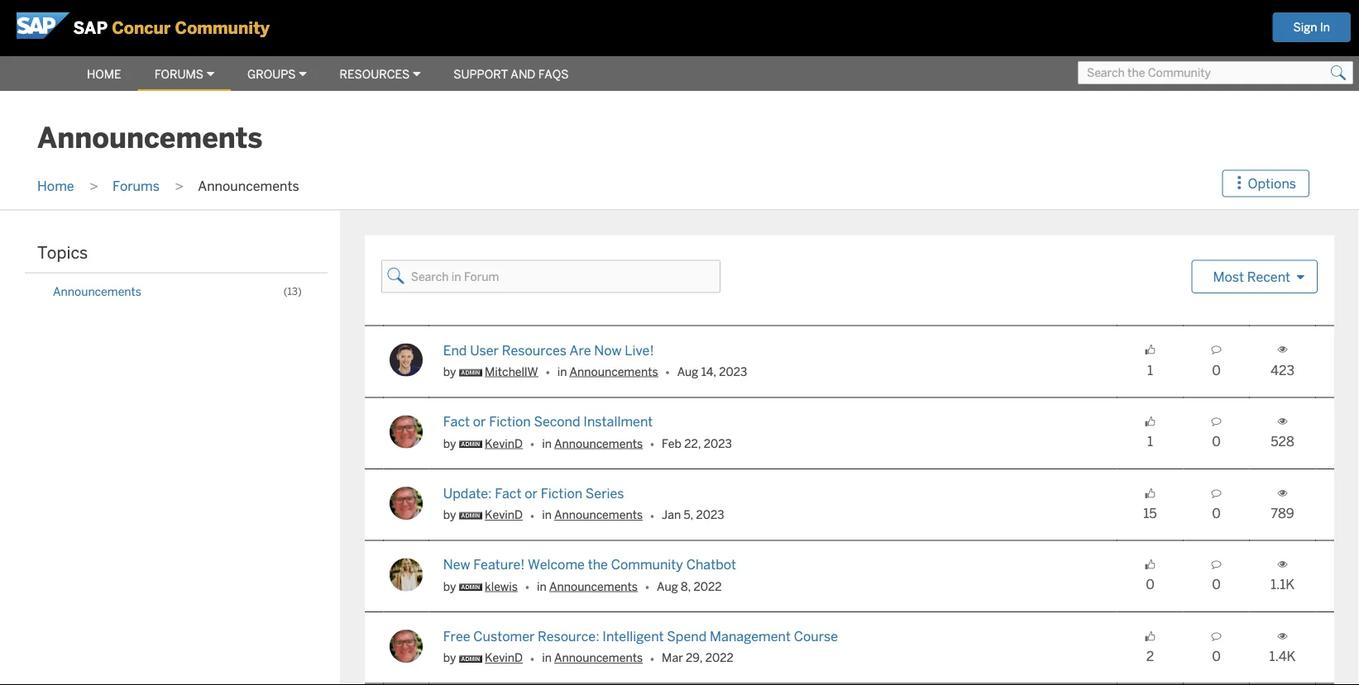 Task type: locate. For each thing, give the bounding box(es) containing it.
home link down sap
[[70, 60, 138, 89]]

0 vertical spatial 2022
[[694, 579, 722, 594]]

kevind image
[[389, 416, 423, 449], [389, 487, 423, 520], [389, 630, 423, 663]]

forums for home link within list
[[113, 177, 160, 194]]

1 replies image from the top
[[1212, 490, 1222, 500]]

1 horizontal spatial community
[[611, 557, 683, 574]]

2
[[1146, 648, 1154, 665]]

views image up 528 on the bottom right of the page
[[1278, 417, 1288, 428]]

fact
[[443, 414, 470, 430], [495, 485, 522, 502]]

forums link for home link within list
[[104, 177, 168, 194]]

fact right update:
[[495, 485, 522, 502]]

0 vertical spatial views image
[[1278, 488, 1288, 500]]

support
[[454, 67, 508, 82]]

0 vertical spatial kevind
[[485, 436, 523, 451]]

in announcements down "new feature! welcome the community chatbot" on the bottom of the page
[[537, 579, 638, 594]]

community manager image
[[459, 441, 482, 448], [459, 513, 482, 520]]

views image for 528
[[1278, 417, 1288, 428]]

2 views image from the top
[[1278, 560, 1288, 571]]

customer
[[473, 628, 535, 645]]

2 kevind from the top
[[485, 508, 523, 523]]

aug left the 14,
[[677, 365, 699, 379]]

1 down kudos icon
[[1147, 433, 1153, 450]]

2022
[[694, 579, 722, 594], [706, 651, 734, 666]]

2 replies image from the top
[[1212, 633, 1222, 643]]

by
[[443, 365, 459, 379], [443, 436, 459, 451], [443, 508, 459, 523], [443, 579, 459, 594], [443, 651, 459, 666]]

0 vertical spatial views image
[[1278, 345, 1288, 356]]

0 horizontal spatial fiction
[[489, 414, 531, 430]]

home up topics on the left top of the page
[[37, 177, 74, 194]]

4 by from the top
[[443, 579, 459, 594]]

None submit
[[1326, 61, 1351, 84]]

in down resource:
[[542, 651, 552, 666]]

aug 14, 2023
[[677, 365, 747, 379]]

spend
[[667, 628, 707, 645]]

3 kudos image from the top
[[1145, 560, 1155, 571]]

1 vertical spatial replies image
[[1212, 418, 1222, 428]]

sap concur community
[[73, 17, 270, 39]]

home link up topics on the left top of the page
[[29, 177, 82, 194]]

resources
[[340, 67, 410, 82], [502, 342, 567, 359]]

1 vertical spatial views image
[[1278, 417, 1288, 428]]

2022 right 29,
[[706, 651, 734, 666]]

views image
[[1278, 488, 1288, 500], [1278, 560, 1288, 571]]

welcome
[[528, 557, 585, 574]]

community manager image for update:
[[459, 513, 482, 520]]

0 right 2
[[1212, 648, 1221, 665]]

home inside list
[[37, 177, 74, 194]]

2 kevind image from the top
[[389, 487, 423, 520]]

user
[[470, 342, 499, 359]]

0 left 423
[[1212, 362, 1221, 379]]

2 1 from the top
[[1147, 433, 1153, 450]]

1 by from the top
[[443, 365, 459, 379]]

in
[[1320, 20, 1330, 35]]

fiction
[[489, 414, 531, 430], [541, 485, 583, 502]]

in down update: fact or fiction series
[[542, 508, 552, 523]]

replies image for 528
[[1212, 418, 1222, 428]]

in for welcome
[[537, 579, 547, 594]]

2022 for chatbot
[[694, 579, 722, 594]]

0 vertical spatial aug
[[677, 365, 699, 379]]

3 by from the top
[[443, 508, 459, 523]]

0 vertical spatial kevind image
[[389, 416, 423, 449]]

forums link for topmost home link
[[138, 60, 231, 89]]

by down update:
[[443, 508, 459, 523]]

0 vertical spatial kevind link
[[485, 436, 523, 451]]

1 views image from the top
[[1278, 345, 1288, 356]]

views image up 1.1k
[[1278, 560, 1288, 571]]

community manager image down new
[[459, 584, 482, 592]]

kevind down fact or fiction second installment
[[485, 436, 523, 451]]

789
[[1271, 505, 1294, 522]]

community manager image for end
[[459, 369, 482, 377]]

kevind for customer
[[485, 651, 523, 666]]

2 kudos image from the top
[[1145, 488, 1155, 500]]

kevind link down fact or fiction second installment
[[485, 436, 523, 451]]

forums inside list
[[113, 177, 160, 194]]

2 vertical spatial replies image
[[1212, 561, 1222, 571]]

1 community manager image from the top
[[459, 441, 482, 448]]

options button
[[1222, 170, 1310, 197]]

kevind image for update: fact or fiction series
[[389, 487, 423, 520]]

1 vertical spatial kevind image
[[389, 487, 423, 520]]

views image up 789
[[1278, 488, 1288, 500]]

views image up 1.4k
[[1278, 632, 1288, 643]]

kevind down customer
[[485, 651, 523, 666]]

1 vertical spatial home link
[[29, 177, 82, 194]]

kevind down update: fact or fiction series link
[[485, 508, 523, 523]]

announcements link for update: fact or fiction series
[[554, 508, 643, 523]]

live!
[[625, 342, 654, 359]]

2023
[[719, 365, 747, 379], [704, 436, 732, 451], [696, 508, 724, 523]]

0 left 1.1k
[[1212, 577, 1221, 594]]

0 horizontal spatial home
[[37, 177, 74, 194]]

1 horizontal spatial or
[[525, 485, 538, 502]]

by up update:
[[443, 436, 459, 451]]

4 kudos image from the top
[[1145, 632, 1155, 643]]

1 vertical spatial aug
[[657, 579, 678, 594]]

forums for topmost home link
[[154, 67, 203, 82]]

home link
[[70, 60, 138, 89], [29, 177, 82, 194]]

community up "8,"
[[611, 557, 683, 574]]

3 kevind link from the top
[[485, 651, 523, 666]]

2 vertical spatial views image
[[1278, 632, 1288, 643]]

0 vertical spatial community manager image
[[459, 369, 482, 377]]

forums link
[[138, 60, 231, 89], [104, 177, 168, 194]]

in announcements down series at left bottom
[[542, 508, 643, 523]]

kevind link
[[485, 436, 523, 451], [485, 508, 523, 523], [485, 651, 523, 666]]

free customer resource: intelligent spend management course link
[[443, 628, 838, 645]]

mar
[[662, 651, 683, 666]]

community manager image down free
[[459, 656, 482, 663]]

announcements
[[37, 120, 263, 156], [198, 177, 299, 194], [53, 284, 141, 299], [570, 365, 658, 379], [554, 436, 643, 451], [554, 508, 643, 523], [549, 579, 638, 594], [554, 651, 643, 666]]

announcements link for free customer resource: intelligent spend management course
[[554, 651, 643, 666]]

course
[[794, 628, 838, 645]]

in
[[557, 365, 567, 379], [542, 436, 552, 451], [542, 508, 552, 523], [537, 579, 547, 594], [542, 651, 552, 666]]

announcements link for end user resources are now live!
[[570, 365, 658, 379]]

1 horizontal spatial home
[[87, 67, 121, 82]]

0 vertical spatial resources
[[340, 67, 410, 82]]

kevind link down customer
[[485, 651, 523, 666]]

2 kevind link from the top
[[485, 508, 523, 523]]

1 1 from the top
[[1147, 362, 1153, 379]]

kevind
[[485, 436, 523, 451], [485, 508, 523, 523], [485, 651, 523, 666]]

1 horizontal spatial fiction
[[541, 485, 583, 502]]

2 community manager image from the top
[[459, 513, 482, 520]]

groups
[[247, 67, 296, 82]]

resources link
[[323, 60, 437, 89]]

in for fiction
[[542, 436, 552, 451]]

0 horizontal spatial resources
[[340, 67, 410, 82]]

0 for 1.4k
[[1212, 648, 1221, 665]]

groups link
[[231, 60, 323, 89]]

2 replies image from the top
[[1212, 418, 1222, 428]]

community manager image
[[459, 369, 482, 377], [459, 584, 482, 592], [459, 656, 482, 663]]

kudos image for 1
[[1145, 345, 1155, 356]]

update:
[[443, 485, 492, 502]]

announcements list
[[41, 279, 311, 305]]

management
[[710, 628, 791, 645]]

announcements link
[[41, 279, 311, 305], [570, 365, 658, 379], [554, 436, 643, 451], [554, 508, 643, 523], [549, 579, 638, 594], [554, 651, 643, 666]]

1 up kudos icon
[[1147, 362, 1153, 379]]

1
[[1147, 362, 1153, 379], [1147, 433, 1153, 450]]

1 vertical spatial replies image
[[1212, 633, 1222, 643]]

2 vertical spatial 2023
[[696, 508, 724, 523]]

or down mitchellw 'link'
[[473, 414, 486, 430]]

0 horizontal spatial fact
[[443, 414, 470, 430]]

0 left 528 on the bottom right of the page
[[1212, 433, 1221, 450]]

aug for live!
[[677, 365, 699, 379]]

fact or fiction second installment
[[443, 414, 653, 430]]

0 vertical spatial forums link
[[138, 60, 231, 89]]

3 replies image from the top
[[1212, 561, 1222, 571]]

topics heading
[[37, 242, 88, 263]]

forums
[[154, 67, 203, 82], [113, 177, 160, 194]]

2 community manager image from the top
[[459, 584, 482, 592]]

views image up 423
[[1278, 345, 1288, 356]]

community
[[175, 17, 270, 39], [611, 557, 683, 574]]

mar 29, 2022
[[662, 651, 734, 666]]

2023 right 5,
[[696, 508, 724, 523]]

kevind for or
[[485, 436, 523, 451]]

1 vertical spatial kevind
[[485, 508, 523, 523]]

2 views image from the top
[[1278, 417, 1288, 428]]

0
[[1212, 362, 1221, 379], [1212, 433, 1221, 450], [1212, 505, 1221, 522], [1146, 577, 1155, 594], [1212, 577, 1221, 594], [1212, 648, 1221, 665]]

by for end user resources are now live!
[[443, 365, 459, 379]]

kevind image down mitchellw image
[[389, 416, 423, 449]]

community manager image down user
[[459, 369, 482, 377]]

1 views image from the top
[[1278, 488, 1288, 500]]

kudos image down 15
[[1145, 560, 1155, 571]]

menu bar
[[0, 55, 585, 91]]

14,
[[701, 365, 716, 379]]

in announcements down installment
[[542, 436, 643, 451]]

by down new
[[443, 579, 459, 594]]

fact down end
[[443, 414, 470, 430]]

most recent
[[1213, 269, 1294, 286]]

0 vertical spatial 2023
[[719, 365, 747, 379]]

announcements link for new feature! welcome the community chatbot
[[549, 579, 638, 594]]

1 replies image from the top
[[1212, 346, 1222, 356]]

home inside home link
[[87, 67, 121, 82]]

1 vertical spatial forums
[[113, 177, 160, 194]]

1 vertical spatial kevind link
[[485, 508, 523, 523]]

fiction left second
[[489, 414, 531, 430]]

community manager image for free
[[459, 656, 482, 663]]

3 community manager image from the top
[[459, 656, 482, 663]]

kevind image for fact or fiction second installment
[[389, 416, 423, 449]]

installment
[[584, 414, 653, 430]]

1 vertical spatial community manager image
[[459, 584, 482, 592]]

sap image
[[17, 12, 70, 39]]

views image for 1.4k
[[1278, 632, 1288, 643]]

1 vertical spatial community
[[611, 557, 683, 574]]

kudos image up 2
[[1145, 632, 1155, 643]]

0 vertical spatial home
[[87, 67, 121, 82]]

1 vertical spatial 2022
[[706, 651, 734, 666]]

5 by from the top
[[443, 651, 459, 666]]

jan
[[662, 508, 681, 523]]

1 kudos image from the top
[[1145, 345, 1155, 356]]

in announcements for the
[[537, 579, 638, 594]]

1 vertical spatial home
[[37, 177, 74, 194]]

kevind image left free
[[389, 630, 423, 663]]

kudos image
[[1145, 345, 1155, 356], [1145, 488, 1155, 500], [1145, 560, 1155, 571], [1145, 632, 1155, 643]]

2 vertical spatial kevind link
[[485, 651, 523, 666]]

1 for 528
[[1147, 433, 1153, 450]]

in down fact or fiction second installment link on the bottom left of the page
[[542, 436, 552, 451]]

423
[[1271, 362, 1295, 379]]

fiction left series at left bottom
[[541, 485, 583, 502]]

or
[[473, 414, 486, 430], [525, 485, 538, 502]]

series
[[586, 485, 624, 502]]

community manager image up update:
[[459, 441, 482, 448]]

2022 right "8,"
[[694, 579, 722, 594]]

1 vertical spatial forums link
[[104, 177, 168, 194]]

2023 for end user resources are now live!
[[719, 365, 747, 379]]

1 vertical spatial views image
[[1278, 560, 1288, 571]]

by for update: fact or fiction series
[[443, 508, 459, 523]]

free
[[443, 628, 470, 645]]

in announcements down now
[[557, 365, 658, 379]]

0 vertical spatial community manager image
[[459, 441, 482, 448]]

in announcements for fiction
[[542, 508, 643, 523]]

replies image
[[1212, 346, 1222, 356], [1212, 418, 1222, 428], [1212, 561, 1222, 571]]

0 vertical spatial 1
[[1147, 362, 1153, 379]]

1 horizontal spatial resources
[[502, 342, 567, 359]]

aug left "8,"
[[657, 579, 678, 594]]

0 up 2
[[1146, 577, 1155, 594]]

by down end
[[443, 365, 459, 379]]

0 vertical spatial replies image
[[1212, 490, 1222, 500]]

2 vertical spatial kevind image
[[389, 630, 423, 663]]

1 vertical spatial fact
[[495, 485, 522, 502]]

home down sap
[[87, 67, 121, 82]]

community up groups
[[175, 17, 270, 39]]

2023 right the 14,
[[719, 365, 747, 379]]

forums link inside list
[[104, 177, 168, 194]]

kudos image up kudos icon
[[1145, 345, 1155, 356]]

1 community manager image from the top
[[459, 369, 482, 377]]

home
[[87, 67, 121, 82], [37, 177, 74, 194]]

in announcements down resource:
[[542, 651, 643, 666]]

2023 right 22,
[[704, 436, 732, 451]]

views image for 423
[[1278, 345, 1288, 356]]

1 kevind image from the top
[[389, 416, 423, 449]]

the
[[588, 557, 608, 574]]

announcements inside list
[[198, 177, 299, 194]]

community manager image down update:
[[459, 513, 482, 520]]

chatbot
[[686, 557, 736, 574]]

1 vertical spatial community manager image
[[459, 513, 482, 520]]

forums link inside menu bar
[[138, 60, 231, 89]]

update: fact or fiction series link
[[443, 485, 624, 502]]

2 vertical spatial community manager image
[[459, 656, 482, 663]]

feature!
[[473, 557, 525, 574]]

replies image
[[1212, 490, 1222, 500], [1212, 633, 1222, 643]]

community manager image for new
[[459, 584, 482, 592]]

0 vertical spatial forums
[[154, 67, 203, 82]]

2 vertical spatial kevind
[[485, 651, 523, 666]]

0 vertical spatial or
[[473, 414, 486, 430]]

list
[[29, 162, 1231, 210]]

1 kevind link from the top
[[485, 436, 523, 451]]

0 left 789
[[1212, 505, 1221, 522]]

kudos image for 0
[[1145, 560, 1155, 571]]

in announcements
[[557, 365, 658, 379], [542, 436, 643, 451], [542, 508, 643, 523], [537, 579, 638, 594], [542, 651, 643, 666]]

topics
[[37, 242, 88, 263]]

1 kevind from the top
[[485, 436, 523, 451]]

3 kevind image from the top
[[389, 630, 423, 663]]

kevind link down update: fact or fiction series link
[[485, 508, 523, 523]]

in for resource:
[[542, 651, 552, 666]]

0 for 528
[[1212, 433, 1221, 450]]

in for or
[[542, 508, 552, 523]]

kevind image left update:
[[389, 487, 423, 520]]

0 vertical spatial community
[[175, 17, 270, 39]]

3 views image from the top
[[1278, 632, 1288, 643]]

end
[[443, 342, 467, 359]]

in down end user resources are now live!
[[557, 365, 567, 379]]

views image
[[1278, 345, 1288, 356], [1278, 417, 1288, 428], [1278, 632, 1288, 643]]

2 by from the top
[[443, 436, 459, 451]]

0 vertical spatial replies image
[[1212, 346, 1222, 356]]

or right update:
[[525, 485, 538, 502]]

3 kevind from the top
[[485, 651, 523, 666]]

kudos image up 15
[[1145, 488, 1155, 500]]

1.1k
[[1271, 577, 1295, 594]]

in announcements for are
[[557, 365, 658, 379]]

by down free
[[443, 651, 459, 666]]

1 vertical spatial 2023
[[704, 436, 732, 451]]

in down welcome
[[537, 579, 547, 594]]

support and faqs link
[[437, 60, 585, 89]]

jan 5, 2023
[[662, 508, 724, 523]]

aug
[[677, 365, 699, 379], [657, 579, 678, 594]]

1 vertical spatial 1
[[1147, 433, 1153, 450]]



Task type: vqa. For each thing, say whether or not it's contained in the screenshot.
Gordon for is
no



Task type: describe. For each thing, give the bounding box(es) containing it.
options
[[1248, 175, 1296, 192]]

concur
[[112, 17, 171, 39]]

in announcements for intelligent
[[542, 651, 643, 666]]

0 vertical spatial fiction
[[489, 414, 531, 430]]

klewis
[[485, 579, 518, 594]]

15
[[1144, 505, 1157, 522]]

klewis link
[[485, 579, 518, 594]]

0 vertical spatial fact
[[443, 414, 470, 430]]

kevind for fact
[[485, 508, 523, 523]]

Search in Forum text field
[[381, 260, 720, 293]]

fact or fiction second installment link
[[443, 414, 653, 430]]

free customer resource: intelligent spend management course
[[443, 628, 838, 645]]

0 for 789
[[1212, 505, 1221, 522]]

528
[[1271, 433, 1295, 450]]

sign in link
[[1273, 12, 1351, 42]]

kudos image for 2
[[1145, 632, 1155, 643]]

end user resources are now live! link
[[443, 342, 654, 359]]

8,
[[681, 579, 691, 594]]

most
[[1213, 269, 1244, 286]]

sap
[[73, 17, 107, 39]]

update: fact or fiction series
[[443, 485, 624, 502]]

feb
[[662, 436, 682, 451]]

by for free customer resource: intelligent spend management course
[[443, 651, 459, 666]]

mitchellw image
[[389, 344, 423, 377]]

kudos image for 15
[[1145, 488, 1155, 500]]

kudos image
[[1145, 417, 1155, 428]]

(13)
[[284, 286, 302, 298]]

mitchellw
[[485, 365, 538, 379]]

home for home link within list
[[37, 177, 74, 194]]

1 vertical spatial fiction
[[541, 485, 583, 502]]

new
[[443, 557, 470, 574]]

sign
[[1293, 20, 1317, 35]]

0 horizontal spatial or
[[473, 414, 486, 430]]

are
[[570, 342, 591, 359]]

2023 for fact or fiction second installment
[[704, 436, 732, 451]]

2022 for management
[[706, 651, 734, 666]]

end user resources are now live!
[[443, 342, 654, 359]]

by for new feature! welcome the community chatbot
[[443, 579, 459, 594]]

0 for 423
[[1212, 362, 1221, 379]]

klewis image
[[389, 559, 423, 592]]

most recent link
[[1192, 260, 1318, 294]]

announcements inside list
[[53, 284, 141, 299]]

second
[[534, 414, 580, 430]]

now
[[594, 342, 622, 359]]

recent
[[1247, 269, 1291, 286]]

replies image for 1.1k
[[1212, 561, 1222, 571]]

home link inside list
[[29, 177, 82, 194]]

1 horizontal spatial fact
[[495, 485, 522, 502]]

29,
[[686, 651, 703, 666]]

0 for 1.1k
[[1212, 577, 1221, 594]]

replies image for 789
[[1212, 490, 1222, 500]]

aug 8, 2022
[[657, 579, 722, 594]]

5,
[[684, 508, 693, 523]]

community manager image for fact
[[459, 441, 482, 448]]

announcements link for fact or fiction second installment
[[554, 436, 643, 451]]

22,
[[684, 436, 701, 451]]

1.4k
[[1270, 648, 1296, 665]]

mitchellw link
[[485, 365, 538, 379]]

0 vertical spatial home link
[[70, 60, 138, 89]]

support and faqs
[[454, 67, 569, 82]]

intelligent
[[603, 628, 664, 645]]

new feature! welcome the community chatbot
[[443, 557, 736, 574]]

list containing home
[[29, 162, 1231, 210]]

kevind link for or
[[485, 436, 523, 451]]

by for fact or fiction second installment
[[443, 436, 459, 451]]

replies image for 423
[[1212, 346, 1222, 356]]

home for topmost home link
[[87, 67, 121, 82]]

kevind link for customer
[[485, 651, 523, 666]]

resource:
[[538, 628, 599, 645]]

feb 22, 2023
[[662, 436, 732, 451]]

1 vertical spatial resources
[[502, 342, 567, 359]]

faqs
[[538, 67, 569, 82]]

2023 for update: fact or fiction series
[[696, 508, 724, 523]]

replies image for 1.4k
[[1212, 633, 1222, 643]]

1 vertical spatial or
[[525, 485, 538, 502]]

and
[[511, 67, 536, 82]]

sign in
[[1293, 20, 1330, 35]]

Search the Community text field
[[1078, 61, 1353, 84]]

kevind image for free customer resource: intelligent spend management course
[[389, 630, 423, 663]]

aug for chatbot
[[657, 579, 678, 594]]

kevind link for fact
[[485, 508, 523, 523]]

views image for 789
[[1278, 488, 1288, 500]]

new feature! welcome the community chatbot link
[[443, 557, 736, 574]]

views image for 1.1k
[[1278, 560, 1288, 571]]

0 horizontal spatial community
[[175, 17, 270, 39]]

in announcements for second
[[542, 436, 643, 451]]

1 for 423
[[1147, 362, 1153, 379]]

in for resources
[[557, 365, 567, 379]]

menu bar containing home
[[0, 55, 585, 91]]



